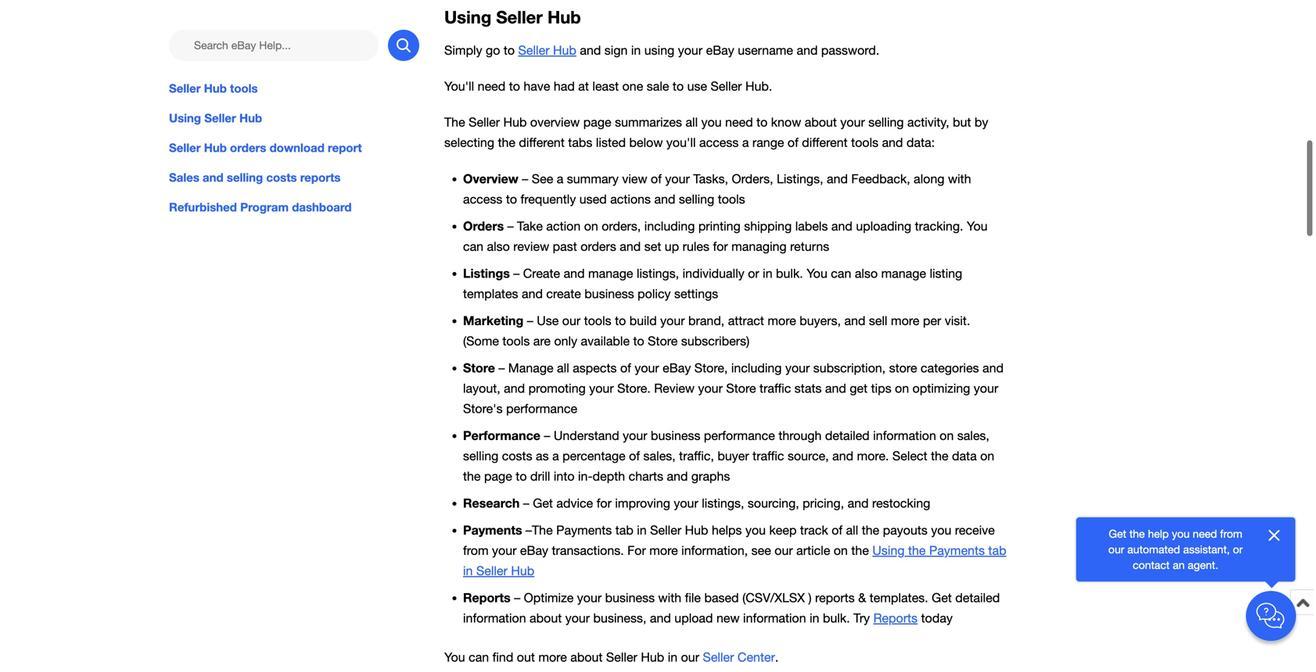 Task type: locate. For each thing, give the bounding box(es) containing it.
– left 'take'
[[507, 219, 514, 234]]

1 vertical spatial using
[[169, 111, 201, 125]]

0 vertical spatial performance
[[506, 402, 578, 416]]

business inside – understand your business performance through detailed information on sales, selling costs as a percentage of sales, traffic, buyer traffic source, and more. select the data on the page to drill into in-depth charts and graphs
[[651, 429, 701, 443]]

traffic inside – manage all aspects of your ebay store, including your subscription, store categories and layout, and promoting your store. review your store traffic stats and get tips on optimizing your store's performance
[[760, 382, 791, 396]]

a inside the seller hub overview page summarizes all you need to know about your selling activity, but by selecting the different tabs listed below you'll access a range of different tools and data:
[[742, 135, 749, 150]]

including up up
[[645, 219, 695, 234]]

1 vertical spatial reports
[[815, 591, 855, 606]]

review
[[654, 382, 695, 396]]

with left file on the bottom right of page
[[658, 591, 682, 606]]

1 horizontal spatial for
[[713, 240, 728, 254]]

more right attract
[[768, 314, 796, 328]]

our inside –the payments tab in seller hub helps you keep track of all the payouts you receive from your ebay transactions. for more information, see our article on the
[[775, 544, 793, 558]]

1 horizontal spatial store
[[648, 334, 678, 349]]

listings, up "policy"
[[637, 267, 679, 281]]

– inside – use our tools to build your brand, attract more buyers, and sell more per visit. (some tools are only available to store subscribers)
[[527, 314, 533, 328]]

page inside the seller hub overview page summarizes all you need to know about your selling activity, but by selecting the different tabs listed below you'll access a range of different tools and data:
[[584, 115, 612, 130]]

information inside – understand your business performance through detailed information on sales, selling costs as a percentage of sales, traffic, buyer traffic source, and more. select the data on the page to drill into in-depth charts and graphs
[[873, 429, 936, 443]]

2 horizontal spatial using
[[873, 544, 905, 558]]

using the payments tab in seller hub link
[[463, 544, 1007, 579]]

store down store,
[[726, 382, 756, 396]]

listings, inside research – get advice for improving your listings, sourcing, pricing, and restocking
[[702, 497, 744, 511]]

an
[[1173, 559, 1185, 572]]

of right track
[[832, 524, 843, 538]]

your inside – use our tools to build your brand, attract more buyers, and sell more per visit. (some tools are only available to store subscribers)
[[661, 314, 685, 328]]

seller inside the using the payments tab in seller hub
[[476, 564, 508, 579]]

– inside – take action on orders, including printing shipping labels and uploading tracking. you can also review past orders and set up rules for managing returns
[[507, 219, 514, 234]]

receive
[[955, 524, 995, 538]]

need
[[478, 79, 506, 94], [725, 115, 753, 130], [1193, 528, 1218, 541]]

2 horizontal spatial payments
[[930, 544, 985, 558]]

from down research
[[463, 544, 489, 558]]

you inside – create and manage listings, individually or in bulk. you can also manage listing templates and create business policy settings
[[807, 267, 828, 281]]

ebay inside – manage all aspects of your ebay store, including your subscription, store categories and layout, and promoting your store. review your store traffic stats and get tips on optimizing your store's performance
[[663, 361, 691, 376]]

(csv/xlsx
[[743, 591, 805, 606]]

0 horizontal spatial for
[[597, 497, 612, 511]]

and right categories
[[983, 361, 1004, 376]]

– for performance
[[544, 429, 550, 443]]

data
[[952, 449, 977, 464]]

overview
[[463, 172, 519, 186]]

1 horizontal spatial need
[[725, 115, 753, 130]]

seller hub tools
[[169, 81, 258, 95]]

1 different from the left
[[519, 135, 565, 150]]

0 horizontal spatial detailed
[[825, 429, 870, 443]]

0 horizontal spatial different
[[519, 135, 565, 150]]

reports for reports
[[463, 591, 514, 606]]

hub down research – get advice for improving your listings, sourcing, pricing, and restocking
[[685, 524, 709, 538]]

– up as
[[544, 429, 550, 443]]

of inside – manage all aspects of your ebay store, including your subscription, store categories and layout, and promoting your store. review your store traffic stats and get tips on optimizing your store's performance
[[620, 361, 631, 376]]

the down payouts
[[908, 544, 926, 558]]

seller hub orders download report
[[169, 141, 362, 155]]

2 horizontal spatial store
[[726, 382, 756, 396]]

about down – optimize on the bottom of the page
[[530, 612, 562, 626]]

need up range
[[725, 115, 753, 130]]

1 horizontal spatial information
[[743, 612, 806, 626]]

the
[[498, 135, 516, 150], [931, 449, 949, 464], [463, 470, 481, 484], [862, 524, 880, 538], [1130, 528, 1145, 541], [852, 544, 869, 558], [908, 544, 926, 558]]

listings, inside – create and manage listings, individually or in bulk. you can also manage listing templates and create business policy settings
[[637, 267, 679, 281]]

1 horizontal spatial from
[[1221, 528, 1243, 541]]

to
[[504, 43, 515, 57], [509, 79, 520, 94], [673, 79, 684, 94], [757, 115, 768, 130], [506, 192, 517, 207], [615, 314, 626, 328], [633, 334, 645, 349], [516, 470, 527, 484]]

in down )
[[810, 612, 820, 626]]

your down research
[[492, 544, 517, 558]]

0 horizontal spatial more
[[650, 544, 678, 558]]

buyers,
[[800, 314, 841, 328]]

1 vertical spatial or
[[1233, 543, 1243, 556]]

for inside research – get advice for improving your listings, sourcing, pricing, and restocking
[[597, 497, 612, 511]]

hub inside the using the payments tab in seller hub
[[511, 564, 535, 579]]

0 horizontal spatial with
[[658, 591, 682, 606]]

summary
[[567, 172, 619, 186]]

need right you'll
[[478, 79, 506, 94]]

along
[[914, 172, 945, 186]]

and down "create"
[[522, 287, 543, 301]]

tools down search ebay help... text box
[[230, 81, 258, 95]]

in inside –the payments tab in seller hub helps you keep track of all the payouts you receive from your ebay transactions. for more information, see our article on the
[[637, 524, 647, 538]]

tab
[[616, 524, 634, 538], [989, 544, 1007, 558]]

ebay up review
[[663, 361, 691, 376]]

up
[[665, 240, 679, 254]]

manage
[[588, 267, 633, 281], [882, 267, 927, 281]]

on right article
[[834, 544, 848, 558]]

only
[[554, 334, 578, 349]]

more right for
[[650, 544, 678, 558]]

orders,
[[602, 219, 641, 234]]

business,
[[594, 612, 647, 626]]

selling left activity,
[[869, 115, 904, 130]]

0 horizontal spatial you
[[807, 267, 828, 281]]

and left get
[[825, 382, 847, 396]]

1 horizontal spatial or
[[1233, 543, 1243, 556]]

to inside – understand your business performance through detailed information on sales, selling costs as a percentage of sales, traffic, buyer traffic source, and more. select the data on the page to drill into in-depth charts and graphs
[[516, 470, 527, 484]]

0 vertical spatial traffic
[[760, 382, 791, 396]]

access down overview
[[463, 192, 503, 207]]

different down overview
[[519, 135, 565, 150]]

1 vertical spatial reports
[[874, 612, 918, 626]]

payments inside –the payments tab in seller hub helps you keep track of all the payouts you receive from your ebay transactions. for more information, see our article on the
[[556, 524, 612, 538]]

0 vertical spatial costs
[[266, 171, 297, 185]]

1 horizontal spatial more
[[768, 314, 796, 328]]

and left data:
[[882, 135, 903, 150]]

the inside get the help you need from our automated assistant, or contact an agent.
[[1130, 528, 1145, 541]]

of
[[788, 135, 799, 150], [651, 172, 662, 186], [620, 361, 631, 376], [629, 449, 640, 464], [832, 524, 843, 538]]

traffic inside – understand your business performance through detailed information on sales, selling costs as a percentage of sales, traffic, buyer traffic source, and more. select the data on the page to drill into in-depth charts and graphs
[[753, 449, 784, 464]]

0 horizontal spatial can
[[463, 240, 484, 254]]

of up store.
[[620, 361, 631, 376]]

detailed down receive
[[956, 591, 1000, 606]]

2 horizontal spatial information
[[873, 429, 936, 443]]

and inside the seller hub overview page summarizes all you need to know about your selling activity, but by selecting the different tabs listed below you'll access a range of different tools and data:
[[882, 135, 903, 150]]

tab inside the using the payments tab in seller hub
[[989, 544, 1007, 558]]

seller hub tools link
[[169, 80, 419, 97]]

hub inside –the payments tab in seller hub helps you keep track of all the payouts you receive from your ebay transactions. for more information, see our article on the
[[685, 524, 709, 538]]

0 vertical spatial a
[[742, 135, 749, 150]]

tools inside – see a summary view of your tasks, orders, listings, and feedback, along with access to frequently used actions and selling tools
[[718, 192, 745, 207]]

to left drill
[[516, 470, 527, 484]]

and right labels
[[832, 219, 853, 234]]

ebay up use
[[706, 43, 735, 57]]

2 horizontal spatial our
[[1109, 543, 1125, 556]]

hub inside "link"
[[239, 111, 262, 125]]

traffic right buyer
[[753, 449, 784, 464]]

1 horizontal spatial access
[[700, 135, 739, 150]]

1 vertical spatial listings,
[[702, 497, 744, 511]]

0 horizontal spatial bulk.
[[776, 267, 803, 281]]

0 vertical spatial about
[[805, 115, 837, 130]]

article
[[797, 544, 830, 558]]

0 horizontal spatial including
[[645, 219, 695, 234]]

1 horizontal spatial listings,
[[702, 497, 744, 511]]

0 vertical spatial orders
[[230, 141, 266, 155]]

tab up for
[[616, 524, 634, 538]]

1 horizontal spatial also
[[855, 267, 878, 281]]

1 horizontal spatial all
[[686, 115, 698, 130]]

using inside "link"
[[169, 111, 201, 125]]

1 horizontal spatial using
[[444, 7, 492, 27]]

0 vertical spatial detailed
[[825, 429, 870, 443]]

1 vertical spatial detailed
[[956, 591, 1000, 606]]

2 vertical spatial need
[[1193, 528, 1218, 541]]

for
[[628, 544, 646, 558]]

of inside – understand your business performance through detailed information on sales, selling costs as a percentage of sales, traffic, buyer traffic source, and more. select the data on the page to drill into in-depth charts and graphs
[[629, 449, 640, 464]]

0 horizontal spatial about
[[530, 612, 562, 626]]

1 vertical spatial store
[[463, 361, 495, 376]]

1 horizontal spatial bulk.
[[823, 612, 850, 626]]

1 vertical spatial sales,
[[644, 449, 676, 464]]

can inside – create and manage listings, individually or in bulk. you can also manage listing templates and create business policy settings
[[831, 267, 852, 281]]

on inside – manage all aspects of your ebay store, including your subscription, store categories and layout, and promoting your store. review your store traffic stats and get tips on optimizing your store's performance
[[895, 382, 909, 396]]

also down the 'orders'
[[487, 240, 510, 254]]

to inside – see a summary view of your tasks, orders, listings, and feedback, along with access to frequently used actions and selling tools
[[506, 192, 517, 207]]

0 vertical spatial listings,
[[637, 267, 679, 281]]

stats
[[795, 382, 822, 396]]

from inside –the payments tab in seller hub helps you keep track of all the payouts you receive from your ebay transactions. for more information, see our article on the
[[463, 544, 489, 558]]

0 vertical spatial bulk.
[[776, 267, 803, 281]]

bulk.
[[776, 267, 803, 281], [823, 612, 850, 626]]

selling inside – see a summary view of your tasks, orders, listings, and feedback, along with access to frequently used actions and selling tools
[[679, 192, 715, 207]]

– left "create"
[[513, 267, 520, 281]]

business up 'business,'
[[605, 591, 655, 606]]

0 vertical spatial store
[[648, 334, 678, 349]]

tools inside the seller hub overview page summarizes all you need to know about your selling activity, but by selecting the different tabs listed below you'll access a range of different tools and data:
[[851, 135, 879, 150]]

0 vertical spatial get
[[533, 497, 553, 511]]

all up promoting
[[557, 361, 569, 376]]

– inside – understand your business performance through detailed information on sales, selling costs as a percentage of sales, traffic, buyer traffic source, and more. select the data on the page to drill into in-depth charts and graphs
[[544, 429, 550, 443]]

individually
[[683, 267, 745, 281]]

1 vertical spatial from
[[463, 544, 489, 558]]

access inside – see a summary view of your tasks, orders, listings, and feedback, along with access to frequently used actions and selling tools
[[463, 192, 503, 207]]

using down seller hub tools
[[169, 111, 201, 125]]

payments up transactions.
[[556, 524, 612, 538]]

transactions.
[[552, 544, 624, 558]]

including inside – take action on orders, including printing shipping labels and uploading tracking. you can also review past orders and set up rules for managing returns
[[645, 219, 695, 234]]

data:
[[907, 135, 935, 150]]

business inside – create and manage listings, individually or in bulk. you can also manage listing templates and create business policy settings
[[585, 287, 634, 301]]

store down build
[[648, 334, 678, 349]]

in down research
[[463, 564, 473, 579]]

username
[[738, 43, 793, 57]]

with inside – see a summary view of your tasks, orders, listings, and feedback, along with access to frequently used actions and selling tools
[[948, 172, 972, 186]]

2 vertical spatial a
[[552, 449, 559, 464]]

all right track
[[846, 524, 859, 538]]

0 horizontal spatial sales,
[[644, 449, 676, 464]]

our inside – use our tools to build your brand, attract more buyers, and sell more per visit. (some tools are only available to store subscribers)
[[562, 314, 581, 328]]

in inside – create and manage listings, individually or in bulk. you can also manage listing templates and create business policy settings
[[763, 267, 773, 281]]

sales, up the charts
[[644, 449, 676, 464]]

0 vertical spatial using seller hub
[[444, 7, 581, 27]]

1 vertical spatial page
[[484, 470, 512, 484]]

2 horizontal spatial all
[[846, 524, 859, 538]]

– inside research – get advice for improving your listings, sourcing, pricing, and restocking
[[523, 497, 530, 511]]

0 vertical spatial including
[[645, 219, 695, 234]]

you
[[967, 219, 988, 234], [807, 267, 828, 281]]

returns
[[790, 240, 830, 254]]

– use our tools to build your brand, attract more buyers, and sell more per visit. (some tools are only available to store subscribers)
[[463, 314, 971, 349]]

of inside –the payments tab in seller hub helps you keep track of all the payouts you receive from your ebay transactions. for more information, see our article on the
[[832, 524, 843, 538]]

store inside – manage all aspects of your ebay store, including your subscription, store categories and layout, and promoting your store. review your store traffic stats and get tips on optimizing your store's performance
[[726, 382, 756, 396]]

you left receive
[[931, 524, 952, 538]]

1 vertical spatial get
[[1109, 528, 1127, 541]]

all up below you'll on the top
[[686, 115, 698, 130]]

0 horizontal spatial our
[[562, 314, 581, 328]]

1 horizontal spatial tab
[[989, 544, 1007, 558]]

all
[[686, 115, 698, 130], [557, 361, 569, 376], [846, 524, 859, 538]]

see
[[752, 544, 771, 558]]

1 horizontal spatial using seller hub
[[444, 7, 581, 27]]

0 vertical spatial all
[[686, 115, 698, 130]]

– optimize
[[514, 591, 574, 606]]

more inside –the payments tab in seller hub helps you keep track of all the payouts you receive from your ebay transactions. for more information, see our article on the
[[650, 544, 678, 558]]

to down overview
[[506, 192, 517, 207]]

1 horizontal spatial get
[[932, 591, 952, 606]]

0 vertical spatial can
[[463, 240, 484, 254]]

0 vertical spatial access
[[700, 135, 739, 150]]

of up the charts
[[629, 449, 640, 464]]

1 horizontal spatial including
[[731, 361, 782, 376]]

ebay down –the
[[520, 544, 549, 558]]

a inside – understand your business performance through detailed information on sales, selling costs as a percentage of sales, traffic, buyer traffic source, and more. select the data on the page to drill into in-depth charts and graphs
[[552, 449, 559, 464]]

brand,
[[689, 314, 725, 328]]

had
[[554, 79, 575, 94]]

advice
[[557, 497, 593, 511]]

0 horizontal spatial access
[[463, 192, 503, 207]]

tab down receive
[[989, 544, 1007, 558]]

your up the charts
[[623, 429, 648, 443]]

sales, up the data at the bottom right
[[958, 429, 990, 443]]

restocking
[[872, 497, 931, 511]]

go
[[486, 43, 500, 57]]

0 vertical spatial from
[[1221, 528, 1243, 541]]

– left see
[[522, 172, 528, 186]]

sales,
[[958, 429, 990, 443], [644, 449, 676, 464]]

about right know
[[805, 115, 837, 130]]

tools down tasks,
[[718, 192, 745, 207]]

also up sell
[[855, 267, 878, 281]]

with
[[948, 172, 972, 186], [658, 591, 682, 606]]

get left 'help'
[[1109, 528, 1127, 541]]

printing
[[699, 219, 741, 234]]

information up select
[[873, 429, 936, 443]]

download
[[270, 141, 325, 155]]

1 horizontal spatial you
[[967, 219, 988, 234]]

access
[[700, 135, 739, 150], [463, 192, 503, 207]]

1 manage from the left
[[588, 267, 633, 281]]

– inside – see a summary view of your tasks, orders, listings, and feedback, along with access to frequently used actions and selling tools
[[522, 172, 528, 186]]

0 vertical spatial business
[[585, 287, 634, 301]]

1 horizontal spatial reports
[[874, 612, 918, 626]]

1 vertical spatial need
[[725, 115, 753, 130]]

hub inside the seller hub overview page summarizes all you need to know about your selling activity, but by selecting the different tabs listed below you'll access a range of different tools and data:
[[504, 115, 527, 130]]

and left the 'upload'
[[650, 612, 671, 626]]

for inside – take action on orders, including printing shipping labels and uploading tracking. you can also review past orders and set up rules for managing returns
[[713, 240, 728, 254]]

your left tasks,
[[665, 172, 690, 186]]

the
[[444, 115, 465, 130]]

1 vertical spatial performance
[[704, 429, 775, 443]]

0 horizontal spatial need
[[478, 79, 506, 94]]

your inside the seller hub overview page summarizes all you need to know about your selling activity, but by selecting the different tabs listed below you'll access a range of different tools and data:
[[841, 115, 865, 130]]

– for marketing
[[527, 314, 533, 328]]

0 horizontal spatial performance
[[506, 402, 578, 416]]

seller inside "link"
[[204, 111, 236, 125]]

reports for reports today
[[874, 612, 918, 626]]

0 horizontal spatial information
[[463, 612, 526, 626]]

1 vertical spatial can
[[831, 267, 852, 281]]

use
[[537, 314, 559, 328]]

2 horizontal spatial need
[[1193, 528, 1218, 541]]

hub left overview
[[504, 115, 527, 130]]

all inside – manage all aspects of your ebay store, including your subscription, store categories and layout, and promoting your store. review your store traffic stats and get tips on optimizing your store's performance
[[557, 361, 569, 376]]

using seller hub link
[[169, 110, 419, 127]]

different
[[519, 135, 565, 150], [802, 135, 848, 150]]

selling inside – understand your business performance through detailed information on sales, selling costs as a percentage of sales, traffic, buyer traffic source, and more. select the data on the page to drill into in-depth charts and graphs
[[463, 449, 499, 464]]

– for overview
[[522, 172, 528, 186]]

your inside research – get advice for improving your listings, sourcing, pricing, and restocking
[[674, 497, 699, 511]]

costs
[[266, 171, 297, 185], [502, 449, 533, 464]]

payments down receive
[[930, 544, 985, 558]]

tools
[[230, 81, 258, 95], [851, 135, 879, 150], [718, 192, 745, 207], [584, 314, 612, 328], [503, 334, 530, 349]]

and
[[580, 43, 601, 57], [797, 43, 818, 57], [882, 135, 903, 150], [203, 171, 224, 185], [827, 172, 848, 186], [655, 192, 676, 207], [832, 219, 853, 234], [620, 240, 641, 254], [564, 267, 585, 281], [522, 287, 543, 301], [845, 314, 866, 328], [983, 361, 1004, 376], [504, 382, 525, 396], [825, 382, 847, 396], [833, 449, 854, 464], [667, 470, 688, 484], [848, 497, 869, 511], [650, 612, 671, 626]]

reports
[[463, 591, 514, 606], [874, 612, 918, 626]]

track
[[800, 524, 828, 538]]

orders inside – take action on orders, including printing shipping labels and uploading tracking. you can also review past orders and set up rules for managing returns
[[581, 240, 616, 254]]

1 horizontal spatial detailed
[[956, 591, 1000, 606]]

or right assistant,
[[1233, 543, 1243, 556]]

1 vertical spatial business
[[651, 429, 701, 443]]

information down – optimize on the bottom of the page
[[463, 612, 526, 626]]

listings,
[[637, 267, 679, 281], [702, 497, 744, 511]]

– inside – manage all aspects of your ebay store, including your subscription, store categories and layout, and promoting your store. review your store traffic stats and get tips on optimizing your store's performance
[[499, 361, 505, 376]]

our down keep
[[775, 544, 793, 558]]

traffic left stats
[[760, 382, 791, 396]]

percentage
[[563, 449, 626, 464]]

password.
[[821, 43, 880, 57]]

payments down research
[[463, 523, 526, 538]]

can up buyers,
[[831, 267, 852, 281]]

business up traffic,
[[651, 429, 701, 443]]

in down managing
[[763, 267, 773, 281]]

costs left as
[[502, 449, 533, 464]]

get inside research – get advice for improving your listings, sourcing, pricing, and restocking
[[533, 497, 553, 511]]

a inside – see a summary view of your tasks, orders, listings, and feedback, along with access to frequently used actions and selling tools
[[557, 172, 564, 186]]

for down depth
[[597, 497, 612, 511]]

a
[[742, 135, 749, 150], [557, 172, 564, 186], [552, 449, 559, 464]]

0 vertical spatial with
[[948, 172, 972, 186]]

1 vertical spatial orders
[[581, 240, 616, 254]]

research – get advice for improving your listings, sourcing, pricing, and restocking
[[463, 496, 931, 511]]

0 vertical spatial also
[[487, 240, 510, 254]]

graphs
[[692, 470, 730, 484]]

1 vertical spatial for
[[597, 497, 612, 511]]

0 horizontal spatial or
[[748, 267, 760, 281]]

0 horizontal spatial manage
[[588, 267, 633, 281]]

hub up seller hub orders download report
[[239, 111, 262, 125]]

1 horizontal spatial different
[[802, 135, 848, 150]]

0 horizontal spatial all
[[557, 361, 569, 376]]

listings
[[463, 266, 510, 281]]

1 horizontal spatial manage
[[882, 267, 927, 281]]

0 horizontal spatial also
[[487, 240, 510, 254]]

your
[[678, 43, 703, 57], [841, 115, 865, 130], [665, 172, 690, 186], [661, 314, 685, 328], [635, 361, 659, 376], [786, 361, 810, 376], [589, 382, 614, 396], [698, 382, 723, 396], [974, 382, 999, 396], [623, 429, 648, 443], [674, 497, 699, 511], [492, 544, 517, 558], [577, 591, 602, 606], [565, 612, 590, 626]]

aspects
[[573, 361, 617, 376]]

and inside – optimize your business with file based (csv/xlsx ) reports & templates. get detailed information about your business, and upload new information in bulk. try
[[650, 612, 671, 626]]

0 vertical spatial ebay
[[706, 43, 735, 57]]

but
[[953, 115, 971, 130]]

listed
[[596, 135, 626, 150]]

of right view
[[651, 172, 662, 186]]

with inside – optimize your business with file based (csv/xlsx ) reports & templates. get detailed information about your business, and upload new information in bulk. try
[[658, 591, 682, 606]]

hub down search ebay help... text box
[[204, 81, 227, 95]]

information down (csv/xlsx
[[743, 612, 806, 626]]

to right go
[[504, 43, 515, 57]]

can inside – take action on orders, including printing shipping labels and uploading tracking. you can also review past orders and set up rules for managing returns
[[463, 240, 484, 254]]

you up see
[[746, 524, 766, 538]]

program
[[240, 200, 289, 215]]

selling down performance
[[463, 449, 499, 464]]

of inside – see a summary view of your tasks, orders, listings, and feedback, along with access to frequently used actions and selling tools
[[651, 172, 662, 186]]

take
[[517, 219, 543, 234]]

1 horizontal spatial page
[[584, 115, 612, 130]]

0 vertical spatial reports
[[463, 591, 514, 606]]

0 horizontal spatial using
[[169, 111, 201, 125]]

detailed inside – understand your business performance through detailed information on sales, selling costs as a percentage of sales, traffic, buyer traffic source, and more. select the data on the page to drill into in-depth charts and graphs
[[825, 429, 870, 443]]

also inside – take action on orders, including printing shipping labels and uploading tracking. you can also review past orders and set up rules for managing returns
[[487, 240, 510, 254]]

contact
[[1133, 559, 1170, 572]]

reports
[[300, 171, 341, 185], [815, 591, 855, 606]]

using down payouts
[[873, 544, 905, 558]]

or
[[748, 267, 760, 281], [1233, 543, 1243, 556]]

1 vertical spatial traffic
[[753, 449, 784, 464]]

– take action on orders, including printing shipping labels and uploading tracking. you can also review past orders and set up rules for managing returns
[[463, 219, 988, 254]]

and down orders,
[[620, 240, 641, 254]]

2 horizontal spatial ebay
[[706, 43, 735, 57]]

access up tasks,
[[700, 135, 739, 150]]

0 vertical spatial for
[[713, 240, 728, 254]]

traffic,
[[679, 449, 714, 464]]

0 vertical spatial or
[[748, 267, 760, 281]]

you inside – take action on orders, including printing shipping labels and uploading tracking. you can also review past orders and set up rules for managing returns
[[967, 219, 988, 234]]

bulk. down returns
[[776, 267, 803, 281]]

1 vertical spatial you
[[807, 267, 828, 281]]

0 horizontal spatial using seller hub
[[169, 111, 262, 125]]

and inside sales and selling costs reports link
[[203, 171, 224, 185]]



Task type: describe. For each thing, give the bounding box(es) containing it.
tools up available
[[584, 314, 612, 328]]

0 horizontal spatial payments
[[463, 523, 526, 538]]

sales and selling costs reports
[[169, 171, 341, 185]]

by
[[975, 115, 989, 130]]

you inside get the help you need from our automated assistant, or contact an agent.
[[1172, 528, 1190, 541]]

the left the data at the bottom right
[[931, 449, 949, 464]]

in inside the using the payments tab in seller hub
[[463, 564, 473, 579]]

payments inside the using the payments tab in seller hub
[[930, 544, 985, 558]]

using for using seller hub "link"
[[169, 111, 201, 125]]

about inside – optimize your business with file based (csv/xlsx ) reports & templates. get detailed information about your business, and upload new information in bulk. try
[[530, 612, 562, 626]]

orders
[[463, 219, 504, 234]]

detailed inside – optimize your business with file based (csv/xlsx ) reports & templates. get detailed information about your business, and upload new information in bulk. try
[[956, 591, 1000, 606]]

to inside the seller hub overview page summarizes all you need to know about your selling activity, but by selecting the different tabs listed below you'll access a range of different tools and data:
[[757, 115, 768, 130]]

labels
[[796, 219, 828, 234]]

charts
[[629, 470, 664, 484]]

– for listings
[[513, 267, 520, 281]]

reports inside – optimize your business with file based (csv/xlsx ) reports & templates. get detailed information about your business, and upload new information in bulk. try
[[815, 591, 855, 606]]

business inside – optimize your business with file based (csv/xlsx ) reports & templates. get detailed information about your business, and upload new information in bulk. try
[[605, 591, 655, 606]]

2 horizontal spatial more
[[891, 314, 920, 328]]

buyer
[[718, 449, 749, 464]]

source,
[[788, 449, 829, 464]]

using seller hub inside "link"
[[169, 111, 262, 125]]

and left more.
[[833, 449, 854, 464]]

past
[[553, 240, 577, 254]]

and right actions
[[655, 192, 676, 207]]

0 vertical spatial reports
[[300, 171, 341, 185]]

get inside get the help you need from our automated assistant, or contact an agent.
[[1109, 528, 1127, 541]]

get the help you need from our automated assistant, or contact an agent. tooltip
[[1102, 527, 1250, 574]]

and right username
[[797, 43, 818, 57]]

reports link
[[874, 612, 918, 626]]

one
[[623, 79, 643, 94]]

depth
[[593, 470, 625, 484]]

tips
[[871, 382, 892, 396]]

upload
[[675, 612, 713, 626]]

you'll need to have had at least one sale to use seller hub.
[[444, 79, 773, 94]]

from inside get the help you need from our automated assistant, or contact an agent.
[[1221, 528, 1243, 541]]

including inside – manage all aspects of your ebay store, including your subscription, store categories and layout, and promoting your store. review your store traffic stats and get tips on optimizing your store's performance
[[731, 361, 782, 376]]

have
[[524, 79, 550, 94]]

0 vertical spatial sales,
[[958, 429, 990, 443]]

or inside get the help you need from our automated assistant, or contact an agent.
[[1233, 543, 1243, 556]]

the up research
[[463, 470, 481, 484]]

)
[[809, 591, 812, 606]]

hub.
[[746, 79, 773, 94]]

of inside the seller hub overview page summarizes all you need to know about your selling activity, but by selecting the different tabs listed below you'll access a range of different tools and data:
[[788, 135, 799, 150]]

using for using the payments tab in seller hub link
[[873, 544, 905, 558]]

seller inside the seller hub overview page summarizes all you need to know about your selling activity, but by selecting the different tabs listed below you'll access a range of different tools and data:
[[469, 115, 500, 130]]

need inside get the help you need from our automated assistant, or contact an agent.
[[1193, 528, 1218, 541]]

on inside – take action on orders, including printing shipping labels and uploading tracking. you can also review past orders and set up rules for managing returns
[[584, 219, 598, 234]]

as
[[536, 449, 549, 464]]

hub up seller hub link
[[548, 7, 581, 27]]

reports today
[[874, 612, 953, 626]]

and inside research – get advice for improving your listings, sourcing, pricing, and restocking
[[848, 497, 869, 511]]

get
[[850, 382, 868, 396]]

Search eBay Help... text field
[[169, 30, 379, 61]]

access inside the seller hub overview page summarizes all you need to know about your selling activity, but by selecting the different tabs listed below you'll access a range of different tools and data:
[[700, 135, 739, 150]]

all inside –the payments tab in seller hub helps you keep track of all the payouts you receive from your ebay transactions. for more information, see our article on the
[[846, 524, 859, 538]]

agent.
[[1188, 559, 1219, 572]]

keep
[[770, 524, 797, 538]]

your inside – see a summary view of your tasks, orders, listings, and feedback, along with access to frequently used actions and selling tools
[[665, 172, 690, 186]]

try
[[854, 612, 870, 626]]

2 manage from the left
[[882, 267, 927, 281]]

sales
[[169, 171, 199, 185]]

below you'll
[[630, 135, 696, 150]]

and inside – use our tools to build your brand, attract more buyers, and sell more per visit. (some tools are only available to store subscribers)
[[845, 314, 866, 328]]

improving
[[615, 497, 670, 511]]

and down traffic,
[[667, 470, 688, 484]]

and right the listings,
[[827, 172, 848, 186]]

to down build
[[633, 334, 645, 349]]

summarizes
[[615, 115, 682, 130]]

performance inside – manage all aspects of your ebay store, including your subscription, store categories and layout, and promoting your store. review your store traffic stats and get tips on optimizing your store's performance
[[506, 402, 578, 416]]

in inside – optimize your business with file based (csv/xlsx ) reports & templates. get detailed information about your business, and upload new information in bulk. try
[[810, 612, 820, 626]]

our inside get the help you need from our automated assistant, or contact an agent.
[[1109, 543, 1125, 556]]

ebay inside –the payments tab in seller hub helps you keep track of all the payouts you receive from your ebay transactions. for more information, see our article on the
[[520, 544, 549, 558]]

to left build
[[615, 314, 626, 328]]

and left sign
[[580, 43, 601, 57]]

based
[[705, 591, 739, 606]]

rules
[[683, 240, 710, 254]]

get inside – optimize your business with file based (csv/xlsx ) reports & templates. get detailed information about your business, and upload new information in bulk. try
[[932, 591, 952, 606]]

overview
[[530, 115, 580, 130]]

the seller hub overview page summarizes all you need to know about your selling activity, but by selecting the different tabs listed below you'll access a range of different tools and data:
[[444, 115, 989, 150]]

frequently
[[521, 192, 576, 207]]

tab inside –the payments tab in seller hub helps you keep track of all the payouts you receive from your ebay transactions. for more information, see our article on the
[[616, 524, 634, 538]]

activity,
[[908, 115, 950, 130]]

– see a summary view of your tasks, orders, listings, and feedback, along with access to frequently used actions and selling tools
[[463, 172, 972, 207]]

to left have
[[509, 79, 520, 94]]

simply go to seller hub and sign in using your ebay username and password.
[[444, 43, 880, 57]]

on up the data at the bottom right
[[940, 429, 954, 443]]

simply
[[444, 43, 482, 57]]

in right sign
[[631, 43, 641, 57]]

(some
[[463, 334, 499, 349]]

0 horizontal spatial costs
[[266, 171, 297, 185]]

visit.
[[945, 314, 971, 328]]

action
[[546, 219, 581, 234]]

managing
[[732, 240, 787, 254]]

you'll
[[444, 79, 474, 94]]

seller hub link
[[518, 43, 577, 57]]

0 horizontal spatial orders
[[230, 141, 266, 155]]

hub up the sales and selling costs reports
[[204, 141, 227, 155]]

listings,
[[777, 172, 824, 186]]

– create and manage listings, individually or in bulk. you can also manage listing templates and create business policy settings
[[463, 267, 963, 301]]

page inside – understand your business performance through detailed information on sales, selling costs as a percentage of sales, traffic, buyer traffic source, and more. select the data on the page to drill into in-depth charts and graphs
[[484, 470, 512, 484]]

payouts
[[883, 524, 928, 538]]

your up store.
[[635, 361, 659, 376]]

you inside the seller hub overview page summarizes all you need to know about your selling activity, but by selecting the different tabs listed below you'll access a range of different tools and data:
[[702, 115, 722, 130]]

your inside – understand your business performance through detailed information on sales, selling costs as a percentage of sales, traffic, buyer traffic source, and more. select the data on the page to drill into in-depth charts and graphs
[[623, 429, 648, 443]]

get the help you need from our automated assistant, or contact an agent.
[[1109, 528, 1243, 572]]

0 horizontal spatial store
[[463, 361, 495, 376]]

on right the data at the bottom right
[[981, 449, 995, 464]]

bulk. inside – create and manage listings, individually or in bulk. you can also manage listing templates and create business policy settings
[[776, 267, 803, 281]]

attract
[[728, 314, 764, 328]]

create
[[546, 287, 581, 301]]

about inside the seller hub overview page summarizes all you need to know about your selling activity, but by selecting the different tabs listed below you'll access a range of different tools and data:
[[805, 115, 837, 130]]

the inside the using the payments tab in seller hub
[[908, 544, 926, 558]]

subscription,
[[814, 361, 886, 376]]

the left payouts
[[862, 524, 880, 538]]

report
[[328, 141, 362, 155]]

performance inside – understand your business performance through detailed information on sales, selling costs as a percentage of sales, traffic, buyer traffic source, and more. select the data on the page to drill into in-depth charts and graphs
[[704, 429, 775, 443]]

and down manage
[[504, 382, 525, 396]]

your down the aspects
[[589, 382, 614, 396]]

your inside –the payments tab in seller hub helps you keep track of all the payouts you receive from your ebay transactions. for more information, see our article on the
[[492, 544, 517, 558]]

view
[[622, 172, 648, 186]]

sign
[[605, 43, 628, 57]]

available
[[581, 334, 630, 349]]

shipping
[[744, 219, 792, 234]]

store's
[[463, 402, 503, 416]]

the right article
[[852, 544, 869, 558]]

also inside – create and manage listings, individually or in bulk. you can also manage listing templates and create business policy settings
[[855, 267, 878, 281]]

orders,
[[732, 172, 773, 186]]

seller inside –the payments tab in seller hub helps you keep track of all the payouts you receive from your ebay transactions. for more information, see our article on the
[[650, 524, 682, 538]]

tabs
[[568, 135, 593, 150]]

need inside the seller hub overview page summarizes all you need to know about your selling activity, but by selecting the different tabs listed below you'll access a range of different tools and data:
[[725, 115, 753, 130]]

your down – optimize on the bottom of the page
[[565, 612, 590, 626]]

refurbished program dashboard
[[169, 200, 352, 215]]

understand
[[554, 429, 619, 443]]

tracking.
[[915, 219, 964, 234]]

hub up had
[[553, 43, 577, 57]]

bulk. inside – optimize your business with file based (csv/xlsx ) reports & templates. get detailed information about your business, and upload new information in bulk. try
[[823, 612, 850, 626]]

all inside the seller hub overview page summarizes all you need to know about your selling activity, but by selecting the different tabs listed below you'll access a range of different tools and data:
[[686, 115, 698, 130]]

layout,
[[463, 382, 501, 396]]

optimizing
[[913, 382, 971, 396]]

– understand your business performance through detailed information on sales, selling costs as a percentage of sales, traffic, buyer traffic source, and more. select the data on the page to drill into in-depth charts and graphs
[[463, 429, 995, 484]]

selling inside the seller hub overview page summarizes all you need to know about your selling activity, but by selecting the different tabs listed below you'll access a range of different tools and data:
[[869, 115, 904, 130]]

build
[[630, 314, 657, 328]]

– for orders
[[507, 219, 514, 234]]

today
[[921, 612, 953, 626]]

2 different from the left
[[802, 135, 848, 150]]

your down store,
[[698, 382, 723, 396]]

through
[[779, 429, 822, 443]]

or inside – create and manage listings, individually or in bulk. you can also manage listing templates and create business policy settings
[[748, 267, 760, 281]]

selling up refurbished program dashboard
[[227, 171, 263, 185]]

and up 'create'
[[564, 267, 585, 281]]

research
[[463, 496, 520, 511]]

settings
[[674, 287, 719, 301]]

your down categories
[[974, 382, 999, 396]]

automated
[[1128, 543, 1181, 556]]

your up stats
[[786, 361, 810, 376]]

range
[[753, 135, 784, 150]]

on inside –the payments tab in seller hub helps you keep track of all the payouts you receive from your ebay transactions. for more information, see our article on the
[[834, 544, 848, 558]]

0 vertical spatial using
[[444, 7, 492, 27]]

more.
[[857, 449, 889, 464]]

tools left are
[[503, 334, 530, 349]]

0 vertical spatial need
[[478, 79, 506, 94]]

templates.
[[870, 591, 929, 606]]

store inside – use our tools to build your brand, attract more buyers, and sell more per visit. (some tools are only available to store subscribers)
[[648, 334, 678, 349]]

in-
[[578, 470, 593, 484]]

new
[[717, 612, 740, 626]]

to left use
[[673, 79, 684, 94]]

use
[[687, 79, 707, 94]]

costs inside – understand your business performance through detailed information on sales, selling costs as a percentage of sales, traffic, buyer traffic source, and more. select the data on the page to drill into in-depth charts and graphs
[[502, 449, 533, 464]]

your up 'business,'
[[577, 591, 602, 606]]

your right using
[[678, 43, 703, 57]]

templates
[[463, 287, 518, 301]]

– manage all aspects of your ebay store, including your subscription, store categories and layout, and promoting your store. review your store traffic stats and get tips on optimizing your store's performance
[[463, 361, 1004, 416]]

the inside the seller hub overview page summarizes all you need to know about your selling activity, but by selecting the different tabs listed below you'll access a range of different tools and data:
[[498, 135, 516, 150]]

categories
[[921, 361, 979, 376]]

help
[[1148, 528, 1169, 541]]

using
[[645, 43, 675, 57]]

– for store
[[499, 361, 505, 376]]

–the
[[526, 524, 553, 538]]



Task type: vqa. For each thing, say whether or not it's contained in the screenshot.
Research – Get advice for improving your listings, sourcing, pricing, and restocking
yes



